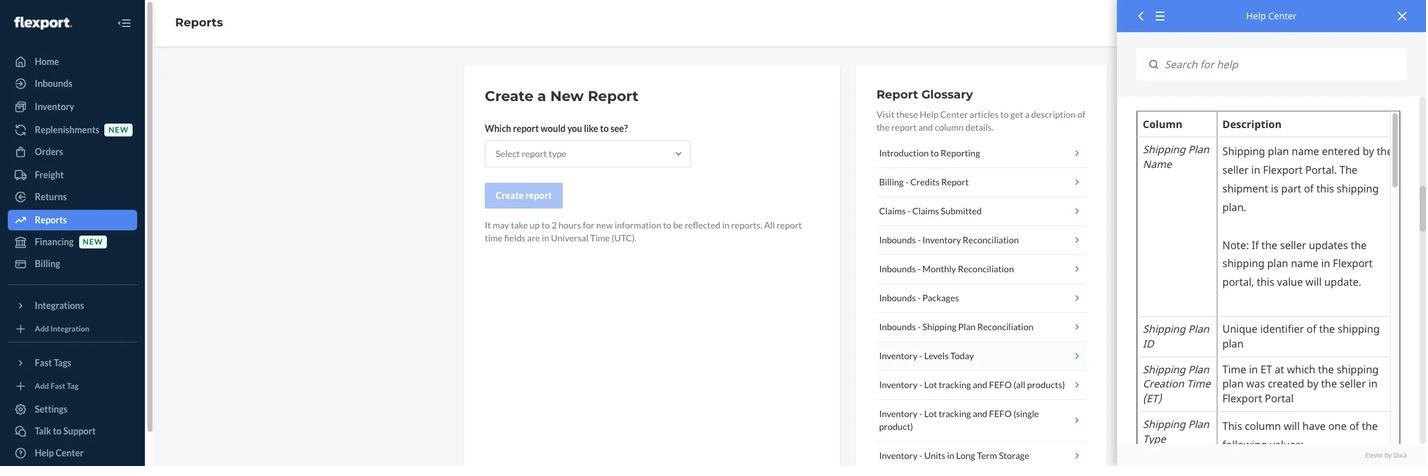 Task type: describe. For each thing, give the bounding box(es) containing it.
inbounds - packages
[[879, 292, 959, 303]]

term
[[977, 450, 997, 461]]

to inside the "talk to support" 'button'
[[53, 426, 62, 437]]

create report
[[496, 190, 552, 201]]

to left be at the left of the page
[[663, 220, 672, 231]]

reports inside reports link
[[35, 214, 67, 225]]

universal
[[551, 232, 589, 243]]

home link
[[8, 52, 137, 72]]

freight link
[[8, 165, 137, 185]]

may
[[493, 220, 509, 231]]

details.
[[966, 122, 994, 133]]

returns
[[35, 191, 67, 202]]

add integration link
[[8, 321, 137, 337]]

select
[[496, 148, 520, 159]]

up
[[530, 220, 540, 231]]

(utc).
[[612, 232, 637, 243]]

elevio by dixa link
[[1137, 451, 1407, 460]]

time
[[485, 232, 503, 243]]

inventory for inventory - levels today
[[879, 350, 918, 361]]

elevio
[[1365, 451, 1383, 460]]

report for create a new report
[[588, 88, 639, 105]]

- for billing - credits report
[[906, 176, 909, 187]]

time
[[590, 232, 610, 243]]

0 horizontal spatial a
[[538, 88, 546, 105]]

inventory - lot tracking and fefo (single product) button
[[877, 400, 1086, 442]]

today
[[951, 350, 974, 361]]

settings link
[[8, 399, 137, 420]]

- for inbounds - packages
[[918, 292, 921, 303]]

and for inventory - lot tracking and fefo (single product)
[[973, 408, 988, 419]]

in inside button
[[947, 450, 955, 461]]

see?
[[611, 123, 628, 134]]

talk to support
[[35, 426, 96, 437]]

which report would you like to see?
[[485, 123, 628, 134]]

a inside visit these help center articles to get a description of the report and column details.
[[1025, 109, 1030, 120]]

by
[[1385, 451, 1392, 460]]

integration
[[51, 324, 89, 334]]

inventory - lot tracking and fefo (all products)
[[879, 379, 1065, 390]]

create for create a new report
[[485, 88, 534, 105]]

1 vertical spatial in
[[542, 232, 549, 243]]

to inside visit these help center articles to get a description of the report and column details.
[[1001, 109, 1009, 120]]

inbounds - inventory reconciliation button
[[877, 226, 1086, 255]]

fields
[[504, 232, 526, 243]]

2
[[552, 220, 557, 231]]

visit these help center articles to get a description of the report and column details.
[[877, 109, 1086, 133]]

- for inventory - lot tracking and fefo (single product)
[[919, 408, 923, 419]]

Search search field
[[1158, 48, 1407, 81]]

which
[[485, 123, 511, 134]]

glossary
[[922, 88, 973, 102]]

inbounds link
[[8, 73, 137, 94]]

inbounds - inventory reconciliation
[[879, 234, 1019, 245]]

to left 2
[[542, 220, 550, 231]]

billing link
[[8, 254, 137, 274]]

and for inventory - lot tracking and fefo (all products)
[[973, 379, 988, 390]]

you
[[567, 123, 582, 134]]

inbounds - monthly reconciliation button
[[877, 255, 1086, 284]]

inventory for inventory
[[35, 101, 74, 112]]

for
[[583, 220, 595, 231]]

billing for billing
[[35, 258, 60, 269]]

replenishments
[[35, 124, 99, 135]]

close navigation image
[[117, 15, 132, 31]]

orders link
[[8, 142, 137, 162]]

lot for inventory - lot tracking and fefo (single product)
[[924, 408, 937, 419]]

create report button
[[485, 183, 563, 209]]

inbounds - monthly reconciliation
[[879, 263, 1014, 274]]

freight
[[35, 169, 64, 180]]

inbounds - packages button
[[877, 284, 1086, 313]]

introduction
[[879, 147, 929, 158]]

hours
[[559, 220, 581, 231]]

tracking for (single
[[939, 408, 971, 419]]

inbounds - shipping plan reconciliation button
[[877, 313, 1086, 342]]

report glossary
[[877, 88, 973, 102]]

type
[[549, 148, 566, 159]]

orders
[[35, 146, 63, 157]]

- for inbounds - monthly reconciliation
[[918, 263, 921, 274]]

packages
[[923, 292, 959, 303]]

inventory inside 'button'
[[923, 234, 961, 245]]

- for inventory - levels today
[[919, 350, 923, 361]]

inbounds for inbounds - shipping plan reconciliation
[[879, 321, 916, 332]]

report inside "it may take up to 2 hours for new information to be reflected in reports. all report time fields are in universal time (utc)."
[[777, 220, 802, 231]]

report inside visit these help center articles to get a description of the report and column details.
[[892, 122, 917, 133]]

reflected
[[685, 220, 721, 231]]

dixa
[[1394, 451, 1407, 460]]

inbounds for inbounds - inventory reconciliation
[[879, 234, 916, 245]]

levels
[[924, 350, 949, 361]]

0 vertical spatial reports
[[175, 16, 223, 30]]

inventory - units in long term storage button
[[877, 442, 1086, 466]]

2 vertical spatial help
[[35, 448, 54, 458]]

tag
[[67, 381, 79, 391]]

integrations
[[35, 300, 84, 311]]

report for create report
[[525, 190, 552, 201]]

support
[[63, 426, 96, 437]]

inventory - levels today
[[879, 350, 974, 361]]

0 vertical spatial in
[[722, 220, 730, 231]]

and inside visit these help center articles to get a description of the report and column details.
[[919, 122, 933, 133]]

talk to support button
[[8, 421, 137, 442]]

plan
[[958, 321, 976, 332]]

add for add fast tag
[[35, 381, 49, 391]]

would
[[541, 123, 566, 134]]

integrations button
[[8, 296, 137, 316]]

add for add integration
[[35, 324, 49, 334]]

of
[[1078, 109, 1086, 120]]

flexport logo image
[[14, 17, 72, 29]]

billing - credits report
[[879, 176, 969, 187]]

0 vertical spatial center
[[1269, 10, 1297, 22]]

tags
[[54, 357, 71, 368]]

fast tags
[[35, 357, 71, 368]]

add fast tag link
[[8, 379, 137, 394]]

new
[[550, 88, 584, 105]]

monthly
[[923, 263, 956, 274]]

units
[[924, 450, 946, 461]]

create for create report
[[496, 190, 524, 201]]

claims - claims submitted
[[879, 205, 982, 216]]

select report type
[[496, 148, 566, 159]]



Task type: locate. For each thing, give the bounding box(es) containing it.
1 horizontal spatial help center
[[1247, 10, 1297, 22]]

- down claims - claims submitted
[[918, 234, 921, 245]]

to left get at the right
[[1001, 109, 1009, 120]]

1 horizontal spatial reports link
[[175, 16, 223, 30]]

0 vertical spatial add
[[35, 324, 49, 334]]

0 vertical spatial a
[[538, 88, 546, 105]]

center up search search field
[[1269, 10, 1297, 22]]

0 horizontal spatial reports link
[[8, 210, 137, 231]]

2 horizontal spatial help
[[1247, 10, 1266, 22]]

report for which report would you like to see?
[[513, 123, 539, 134]]

tracking for (all
[[939, 379, 971, 390]]

inventory down 'product)'
[[879, 450, 918, 461]]

1 horizontal spatial help
[[920, 109, 939, 120]]

inbounds up the inbounds - packages
[[879, 263, 916, 274]]

0 horizontal spatial help
[[35, 448, 54, 458]]

to right like
[[600, 123, 609, 134]]

1 vertical spatial lot
[[924, 408, 937, 419]]

inventory up 'product)'
[[879, 408, 918, 419]]

- inside 'button'
[[918, 234, 921, 245]]

inventory
[[35, 101, 74, 112], [923, 234, 961, 245], [879, 350, 918, 361], [879, 379, 918, 390], [879, 408, 918, 419], [879, 450, 918, 461]]

fefo for (all
[[989, 379, 1012, 390]]

help inside visit these help center articles to get a description of the report and column details.
[[920, 109, 939, 120]]

new for replenishments
[[108, 125, 129, 135]]

1 vertical spatial help center
[[35, 448, 84, 458]]

1 vertical spatial create
[[496, 190, 524, 201]]

shipping
[[923, 321, 957, 332]]

- for inventory - lot tracking and fefo (all products)
[[919, 379, 923, 390]]

2 add from the top
[[35, 381, 49, 391]]

0 vertical spatial fefo
[[989, 379, 1012, 390]]

1 vertical spatial a
[[1025, 109, 1030, 120]]

- left monthly
[[918, 263, 921, 274]]

report up 'select report type'
[[513, 123, 539, 134]]

inventory for inventory - lot tracking and fefo (all products)
[[879, 379, 918, 390]]

- for inventory - units in long term storage
[[919, 450, 923, 461]]

1 add from the top
[[35, 324, 49, 334]]

2 vertical spatial new
[[83, 237, 103, 247]]

fast tags button
[[8, 353, 137, 373]]

0 vertical spatial fast
[[35, 357, 52, 368]]

reporting
[[941, 147, 980, 158]]

column
[[935, 122, 964, 133]]

1 vertical spatial reports
[[35, 214, 67, 225]]

long
[[956, 450, 975, 461]]

- left the packages
[[918, 292, 921, 303]]

tracking inside inventory - lot tracking and fefo (single product)
[[939, 408, 971, 419]]

new
[[108, 125, 129, 135], [596, 220, 613, 231], [83, 237, 103, 247]]

center up the column
[[940, 109, 968, 120]]

help down 'talk'
[[35, 448, 54, 458]]

1 vertical spatial center
[[940, 109, 968, 120]]

1 lot from the top
[[924, 379, 937, 390]]

report down reporting
[[941, 176, 969, 187]]

a
[[538, 88, 546, 105], [1025, 109, 1030, 120]]

in right are in the left of the page
[[542, 232, 549, 243]]

inventory - lot tracking and fefo (single product)
[[879, 408, 1039, 432]]

to right 'talk'
[[53, 426, 62, 437]]

storage
[[999, 450, 1030, 461]]

new up time
[[596, 220, 613, 231]]

reconciliation inside 'button'
[[963, 234, 1019, 245]]

0 horizontal spatial help center
[[35, 448, 84, 458]]

inbounds inside 'button'
[[879, 234, 916, 245]]

1 vertical spatial help
[[920, 109, 939, 120]]

inbounds for inbounds - monthly reconciliation
[[879, 263, 916, 274]]

new inside "it may take up to 2 hours for new information to be reflected in reports. all report time fields are in universal time (utc)."
[[596, 220, 613, 231]]

help down report glossary
[[920, 109, 939, 120]]

2 claims from the left
[[913, 205, 939, 216]]

- left "credits"
[[906, 176, 909, 187]]

are
[[527, 232, 540, 243]]

- left shipping
[[918, 321, 921, 332]]

inventory up 'replenishments'
[[35, 101, 74, 112]]

center down the "talk to support" 'button'
[[56, 448, 84, 458]]

1 vertical spatial reconciliation
[[958, 263, 1014, 274]]

1 vertical spatial billing
[[35, 258, 60, 269]]

new up billing link
[[83, 237, 103, 247]]

inventory - lot tracking and fefo (all products) button
[[877, 371, 1086, 400]]

create
[[485, 88, 534, 105], [496, 190, 524, 201]]

products)
[[1027, 379, 1065, 390]]

help up search search field
[[1247, 10, 1266, 22]]

2 lot from the top
[[924, 408, 937, 419]]

home
[[35, 56, 59, 67]]

1 fefo from the top
[[989, 379, 1012, 390]]

elevio by dixa
[[1365, 451, 1407, 460]]

add fast tag
[[35, 381, 79, 391]]

inventory down inventory - levels today
[[879, 379, 918, 390]]

report for billing - credits report
[[941, 176, 969, 187]]

report up see?
[[588, 88, 639, 105]]

0 vertical spatial help center
[[1247, 10, 1297, 22]]

fefo left (single
[[989, 408, 1012, 419]]

center
[[1269, 10, 1297, 22], [940, 109, 968, 120], [56, 448, 84, 458]]

2 vertical spatial in
[[947, 450, 955, 461]]

create inside button
[[496, 190, 524, 201]]

inbounds down home
[[35, 78, 72, 89]]

inventory - levels today button
[[877, 342, 1086, 371]]

be
[[673, 220, 683, 231]]

- inside button
[[906, 176, 909, 187]]

inbounds for inbounds - packages
[[879, 292, 916, 303]]

2 fefo from the top
[[989, 408, 1012, 419]]

tracking down inventory - lot tracking and fefo (all products)
[[939, 408, 971, 419]]

- down inventory - levels today
[[919, 379, 923, 390]]

0 vertical spatial billing
[[879, 176, 904, 187]]

report up these
[[877, 88, 918, 102]]

new for financing
[[83, 237, 103, 247]]

1 vertical spatial tracking
[[939, 408, 971, 419]]

report left 'type'
[[522, 148, 547, 159]]

1 vertical spatial reports link
[[8, 210, 137, 231]]

create a new report
[[485, 88, 639, 105]]

1 horizontal spatial a
[[1025, 109, 1030, 120]]

1 horizontal spatial in
[[722, 220, 730, 231]]

lot for inventory - lot tracking and fefo (all products)
[[924, 379, 937, 390]]

1 tracking from the top
[[939, 379, 971, 390]]

claims - claims submitted button
[[877, 197, 1086, 226]]

in left long on the right
[[947, 450, 955, 461]]

reports.
[[731, 220, 763, 231]]

report up up
[[525, 190, 552, 201]]

1 horizontal spatial claims
[[913, 205, 939, 216]]

2 vertical spatial reconciliation
[[978, 321, 1034, 332]]

0 horizontal spatial reports
[[35, 214, 67, 225]]

2 horizontal spatial new
[[596, 220, 613, 231]]

add integration
[[35, 324, 89, 334]]

introduction to reporting
[[879, 147, 980, 158]]

reconciliation
[[963, 234, 1019, 245], [958, 263, 1014, 274], [978, 321, 1034, 332]]

0 vertical spatial help
[[1247, 10, 1266, 22]]

reports
[[175, 16, 223, 30], [35, 214, 67, 225]]

- up the inventory - units in long term storage
[[919, 408, 923, 419]]

- inside inventory - lot tracking and fefo (single product)
[[919, 408, 923, 419]]

1 horizontal spatial new
[[108, 125, 129, 135]]

fefo inside inventory - lot tracking and fefo (single product)
[[989, 408, 1012, 419]]

and inside inventory - lot tracking and fefo (single product)
[[973, 408, 988, 419]]

1 vertical spatial fast
[[51, 381, 65, 391]]

it
[[485, 220, 491, 231]]

claims
[[879, 205, 906, 216], [913, 205, 939, 216]]

reconciliation down claims - claims submitted button
[[963, 234, 1019, 245]]

these
[[896, 109, 918, 120]]

0 vertical spatial lot
[[924, 379, 937, 390]]

lot inside inventory - lot tracking and fefo (single product)
[[924, 408, 937, 419]]

1 vertical spatial fefo
[[989, 408, 1012, 419]]

reconciliation down inbounds - packages button
[[978, 321, 1034, 332]]

billing for billing - credits report
[[879, 176, 904, 187]]

(all
[[1014, 379, 1026, 390]]

in left reports.
[[722, 220, 730, 231]]

report for select report type
[[522, 148, 547, 159]]

0 vertical spatial reconciliation
[[963, 234, 1019, 245]]

articles
[[970, 109, 999, 120]]

a left new
[[538, 88, 546, 105]]

0 horizontal spatial center
[[56, 448, 84, 458]]

1 horizontal spatial billing
[[879, 176, 904, 187]]

tracking down the today
[[939, 379, 971, 390]]

inbounds down claims - claims submitted
[[879, 234, 916, 245]]

add left integration
[[35, 324, 49, 334]]

billing
[[879, 176, 904, 187], [35, 258, 60, 269]]

reconciliation for inbounds - inventory reconciliation
[[963, 234, 1019, 245]]

lot down inventory - levels today
[[924, 379, 937, 390]]

add
[[35, 324, 49, 334], [35, 381, 49, 391]]

1 vertical spatial new
[[596, 220, 613, 231]]

new up orders link
[[108, 125, 129, 135]]

0 horizontal spatial in
[[542, 232, 549, 243]]

inbounds for inbounds
[[35, 78, 72, 89]]

take
[[511, 220, 528, 231]]

0 vertical spatial and
[[919, 122, 933, 133]]

0 horizontal spatial billing
[[35, 258, 60, 269]]

- left units
[[919, 450, 923, 461]]

2 tracking from the top
[[939, 408, 971, 419]]

a right get at the right
[[1025, 109, 1030, 120]]

inventory for inventory - units in long term storage
[[879, 450, 918, 461]]

0 vertical spatial reports link
[[175, 16, 223, 30]]

0 vertical spatial create
[[485, 88, 534, 105]]

create up may
[[496, 190, 524, 201]]

0 horizontal spatial new
[[83, 237, 103, 247]]

fast left tag
[[51, 381, 65, 391]]

0 horizontal spatial report
[[588, 88, 639, 105]]

report
[[588, 88, 639, 105], [877, 88, 918, 102], [941, 176, 969, 187]]

fast left the tags
[[35, 357, 52, 368]]

add up settings
[[35, 381, 49, 391]]

like
[[584, 123, 598, 134]]

tracking
[[939, 379, 971, 390], [939, 408, 971, 419]]

2 horizontal spatial in
[[947, 450, 955, 461]]

1 horizontal spatial report
[[877, 88, 918, 102]]

inventory up monthly
[[923, 234, 961, 245]]

1 horizontal spatial center
[[940, 109, 968, 120]]

to
[[1001, 109, 1009, 120], [600, 123, 609, 134], [931, 147, 939, 158], [542, 220, 550, 231], [663, 220, 672, 231], [53, 426, 62, 437]]

1 vertical spatial and
[[973, 379, 988, 390]]

1 claims from the left
[[879, 205, 906, 216]]

fefo left (all at the bottom of the page
[[989, 379, 1012, 390]]

0 vertical spatial tracking
[[939, 379, 971, 390]]

billing inside button
[[879, 176, 904, 187]]

- left levels
[[919, 350, 923, 361]]

to left reporting
[[931, 147, 939, 158]]

to inside introduction to reporting button
[[931, 147, 939, 158]]

report down these
[[892, 122, 917, 133]]

get
[[1011, 109, 1023, 120]]

description
[[1031, 109, 1076, 120]]

billing - credits report button
[[877, 168, 1086, 197]]

all
[[764, 220, 775, 231]]

inventory link
[[8, 97, 137, 117]]

reconciliation for inbounds - monthly reconciliation
[[958, 263, 1014, 274]]

2 horizontal spatial report
[[941, 176, 969, 187]]

inventory inside inventory - lot tracking and fefo (single product)
[[879, 408, 918, 419]]

center inside visit these help center articles to get a description of the report and column details.
[[940, 109, 968, 120]]

introduction to reporting button
[[877, 139, 1086, 168]]

- for claims - claims submitted
[[908, 205, 911, 216]]

1 vertical spatial add
[[35, 381, 49, 391]]

lot up units
[[924, 408, 937, 419]]

1 horizontal spatial reports
[[175, 16, 223, 30]]

it may take up to 2 hours for new information to be reflected in reports. all report time fields are in universal time (utc).
[[485, 220, 802, 243]]

and down inventory - lot tracking and fefo (all products) button on the right bottom
[[973, 408, 988, 419]]

inventory left levels
[[879, 350, 918, 361]]

settings
[[35, 404, 68, 415]]

0 horizontal spatial claims
[[879, 205, 906, 216]]

claims down billing - credits report
[[879, 205, 906, 216]]

inbounds left the packages
[[879, 292, 916, 303]]

and left the column
[[919, 122, 933, 133]]

claims down "credits"
[[913, 205, 939, 216]]

talk
[[35, 426, 51, 437]]

- for inbounds - shipping plan reconciliation
[[918, 321, 921, 332]]

fast inside dropdown button
[[35, 357, 52, 368]]

report inside button
[[941, 176, 969, 187]]

report inside button
[[525, 190, 552, 201]]

fast
[[35, 357, 52, 368], [51, 381, 65, 391]]

0 vertical spatial new
[[108, 125, 129, 135]]

2 vertical spatial and
[[973, 408, 988, 419]]

credits
[[911, 176, 940, 187]]

inbounds down the inbounds - packages
[[879, 321, 916, 332]]

2 horizontal spatial center
[[1269, 10, 1297, 22]]

submitted
[[941, 205, 982, 216]]

inbounds inside 'link'
[[35, 78, 72, 89]]

- for inbounds - inventory reconciliation
[[918, 234, 921, 245]]

billing down introduction on the top of the page
[[879, 176, 904, 187]]

help
[[1247, 10, 1266, 22], [920, 109, 939, 120], [35, 448, 54, 458]]

fefo
[[989, 379, 1012, 390], [989, 408, 1012, 419]]

create up which
[[485, 88, 534, 105]]

(single
[[1014, 408, 1039, 419]]

inventory for inventory - lot tracking and fefo (single product)
[[879, 408, 918, 419]]

returns link
[[8, 187, 137, 207]]

billing down financing
[[35, 258, 60, 269]]

help center up search search field
[[1247, 10, 1297, 22]]

and down inventory - levels today button
[[973, 379, 988, 390]]

- down billing - credits report
[[908, 205, 911, 216]]

fefo for (single
[[989, 408, 1012, 419]]

2 vertical spatial center
[[56, 448, 84, 458]]

inventory - units in long term storage
[[879, 450, 1030, 461]]

help center down talk to support
[[35, 448, 84, 458]]

report right all
[[777, 220, 802, 231]]

help center
[[1247, 10, 1297, 22], [35, 448, 84, 458]]

reconciliation down inbounds - inventory reconciliation 'button' at the right of the page
[[958, 263, 1014, 274]]



Task type: vqa. For each thing, say whether or not it's contained in the screenshot.
add fast tag link
yes



